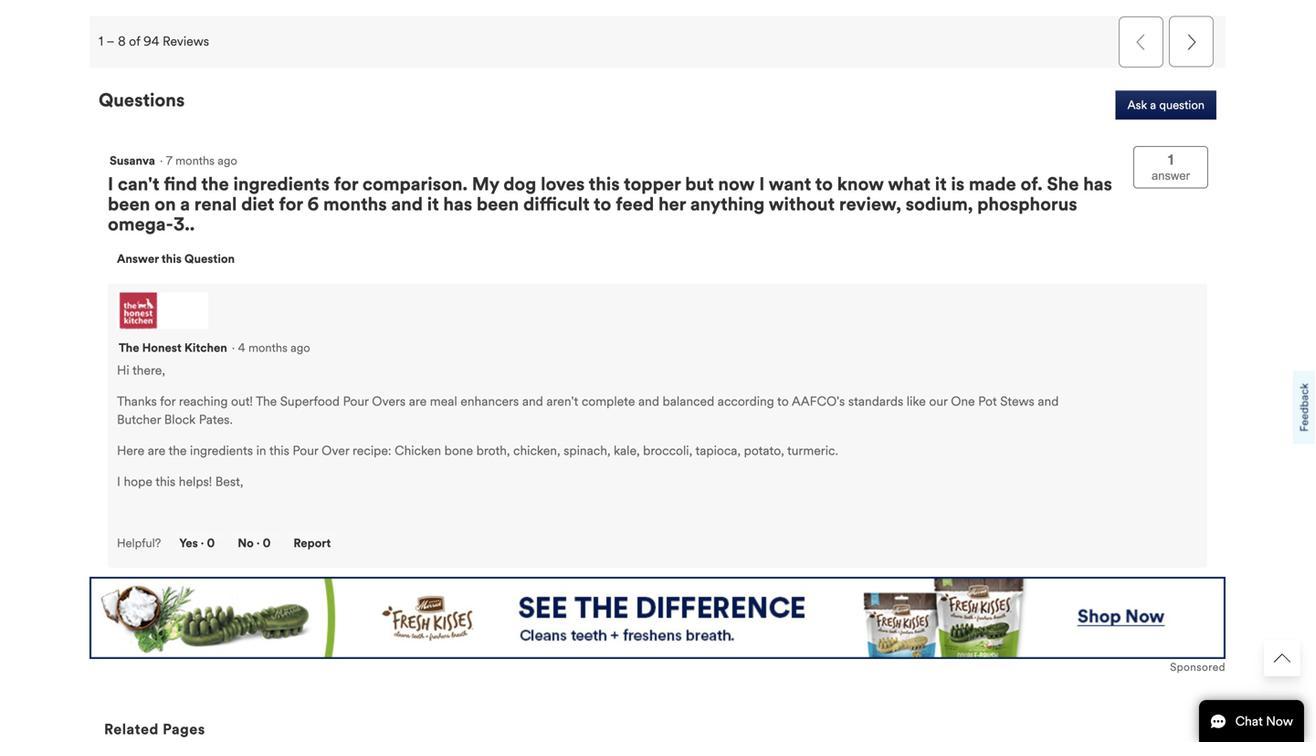 Task type: vqa. For each thing, say whether or not it's contained in the screenshot.
"ON"
yes



Task type: locate. For each thing, give the bounding box(es) containing it.
pour
[[343, 394, 369, 410], [293, 443, 318, 459]]

renal
[[194, 193, 237, 216]]

it left my
[[427, 193, 439, 216]]

1 horizontal spatial 1
[[1169, 151, 1174, 169]]

the honest kitchen · 4 months ago
[[119, 341, 316, 355]]

a inside susanva · 7 months ago i can't find the ingredients for comparison.  my dog loves this topper but now i want to know what it is made of.  she has been on a renal diet for 6 months and it has been difficult to feed her anything without review, sodium, phosphorus omega-3..
[[180, 193, 190, 216]]

0 horizontal spatial the
[[119, 341, 139, 355]]

1 left –
[[99, 34, 103, 50]]

hi there,
[[117, 363, 165, 379]]

ago up renal
[[218, 153, 237, 168]]

a right ask
[[1151, 98, 1157, 112]]

0 horizontal spatial the
[[169, 443, 187, 459]]

what
[[888, 173, 931, 195]]

question
[[1160, 98, 1205, 112]]

want
[[769, 173, 812, 195]]

1 horizontal spatial the
[[201, 173, 229, 195]]

anything
[[691, 193, 765, 216]]

0 horizontal spatial 0
[[207, 536, 215, 551]]

months right 4
[[249, 341, 288, 355]]

are left "meal"
[[409, 394, 427, 410]]

reviews
[[163, 34, 209, 50]]

sponsored
[[1171, 661, 1226, 675]]

· right 'no'
[[257, 536, 260, 551]]

related
[[104, 721, 159, 739]]

to
[[816, 173, 833, 195], [594, 193, 612, 216], [778, 394, 789, 410]]

the up hi
[[119, 341, 139, 355]]

a
[[1151, 98, 1157, 112], [180, 193, 190, 216]]

difficult
[[524, 193, 590, 216]]

in
[[256, 443, 266, 459]]

this inside susanva · 7 months ago i can't find the ingredients for comparison.  my dog loves this topper but now i want to know what it is made of.  she has been on a renal diet for 6 months and it has been difficult to feed her anything without review, sodium, phosphorus omega-3..
[[589, 173, 620, 195]]

now
[[719, 173, 755, 195]]

· left 4
[[232, 341, 235, 355]]

ingredients
[[233, 173, 330, 195], [190, 443, 253, 459]]

butcher
[[117, 412, 161, 428]]

are
[[409, 394, 427, 410], [148, 443, 166, 459]]

94
[[143, 34, 159, 50]]

i left hope
[[117, 474, 121, 490]]

2 0 from the left
[[263, 536, 271, 551]]

1 vertical spatial months
[[323, 193, 387, 216]]

1 horizontal spatial pour
[[343, 394, 369, 410]]

0 vertical spatial 1
[[99, 34, 103, 50]]

1 vertical spatial the
[[256, 394, 277, 410]]

loves
[[541, 173, 585, 195]]

are inside thanks for reaching out! the superfood pour overs are meal enhancers and aren't complete and balanced according to aafco's standards like our one pot stews and butcher block pates.
[[409, 394, 427, 410]]

2 horizontal spatial months
[[323, 193, 387, 216]]

to right want
[[816, 173, 833, 195]]

1 0 from the left
[[207, 536, 215, 551]]

0 horizontal spatial been
[[108, 193, 150, 216]]

and left my
[[391, 193, 423, 216]]

1 horizontal spatial the
[[256, 394, 277, 410]]

0 horizontal spatial pour
[[293, 443, 318, 459]]

according
[[718, 394, 775, 410]]

over
[[322, 443, 349, 459]]

has
[[1084, 173, 1113, 195], [444, 193, 473, 216]]

helps!
[[179, 474, 212, 490]]

0 horizontal spatial has
[[444, 193, 473, 216]]

meal
[[430, 394, 458, 410]]

0 horizontal spatial months
[[176, 153, 215, 168]]

1 up answer at the top of page
[[1169, 151, 1174, 169]]

· right yes
[[201, 536, 204, 551]]

broccoli,
[[643, 443, 693, 459]]

months right '7'
[[176, 153, 215, 168]]

report button
[[285, 533, 340, 555]]

aren't
[[547, 394, 579, 410]]

made
[[969, 173, 1017, 195]]

susanva
[[110, 153, 155, 168]]

i right now
[[759, 173, 765, 195]]

answer this question
[[117, 252, 235, 266]]

· for susanva · 7 months ago i can't find the ingredients for comparison.  my dog loves this topper but now i want to know what it is made of.  she has been on a renal diet for 6 months and it has been difficult to feed her anything without review, sodium, phosphorus omega-3..
[[160, 153, 163, 168]]

1 vertical spatial a
[[180, 193, 190, 216]]

complete
[[582, 394, 635, 410]]

1 horizontal spatial are
[[409, 394, 427, 410]]

feed
[[616, 193, 654, 216]]

0 horizontal spatial are
[[148, 443, 166, 459]]

0 vertical spatial ago
[[218, 153, 237, 168]]

0 vertical spatial ingredients
[[233, 173, 330, 195]]

0 vertical spatial the
[[201, 173, 229, 195]]

6
[[307, 193, 319, 216]]

but
[[685, 173, 714, 195]]

know
[[838, 173, 884, 195]]

bone
[[445, 443, 473, 459]]

it left is
[[935, 173, 947, 195]]

the right out!
[[256, 394, 277, 410]]

block
[[164, 412, 196, 428]]

balanced
[[663, 394, 715, 410]]

· left '7'
[[160, 153, 163, 168]]

1 horizontal spatial it
[[935, 173, 947, 195]]

to left 'aafco's'
[[778, 394, 789, 410]]

recipe:
[[353, 443, 392, 459]]

months right 6
[[323, 193, 387, 216]]

this
[[589, 173, 620, 195], [162, 252, 182, 266], [269, 443, 290, 459], [156, 474, 176, 490]]

here are the ingredients in this pour over recipe: chicken bone broth, chicken, spinach, kale, broccoli, tapioca, potato, turmeric.
[[117, 443, 839, 459]]

pages
[[163, 721, 205, 739]]

i
[[108, 173, 113, 195], [759, 173, 765, 195], [117, 474, 121, 490]]

standards
[[849, 394, 904, 410]]

the right the find
[[201, 173, 229, 195]]

0 vertical spatial are
[[409, 394, 427, 410]]

· for yes · 0
[[201, 536, 204, 551]]

for right 6
[[334, 173, 358, 195]]

1 vertical spatial are
[[148, 443, 166, 459]]

2 horizontal spatial i
[[759, 173, 765, 195]]

to left "feed"
[[594, 193, 612, 216]]

the down block
[[169, 443, 187, 459]]

for up block
[[160, 394, 176, 410]]

this right in on the left of page
[[269, 443, 290, 459]]

been left on
[[108, 193, 150, 216]]

0 right yes
[[207, 536, 215, 551]]

been
[[108, 193, 150, 216], [477, 193, 519, 216]]

out!
[[231, 394, 253, 410]]

report
[[294, 536, 331, 551]]

and left balanced
[[639, 394, 660, 410]]

this right answer
[[162, 252, 182, 266]]

1 inside 1 answer
[[1169, 151, 1174, 169]]

–
[[106, 34, 115, 50]]

the honest kitchen button
[[119, 338, 227, 358]]

· for no · 0
[[257, 536, 260, 551]]

a right on
[[180, 193, 190, 216]]

and inside susanva · 7 months ago i can't find the ingredients for comparison.  my dog loves this topper but now i want to know what it is made of.  she has been on a renal diet for 6 months and it has been difficult to feed her anything without review, sodium, phosphorus omega-3..
[[391, 193, 423, 216]]

0 vertical spatial pour
[[343, 394, 369, 410]]

0 vertical spatial months
[[176, 153, 215, 168]]

answer
[[1152, 169, 1191, 183]]

0 vertical spatial a
[[1151, 98, 1157, 112]]

ago up superfood
[[291, 341, 310, 355]]

pour left over
[[293, 443, 318, 459]]

months
[[176, 153, 215, 168], [323, 193, 387, 216], [249, 341, 288, 355]]

review,
[[840, 193, 902, 216]]

· inside susanva · 7 months ago i can't find the ingredients for comparison.  my dog loves this topper but now i want to know what it is made of.  she has been on a renal diet for 6 months and it has been difficult to feed her anything without review, sodium, phosphorus omega-3..
[[160, 153, 163, 168]]

1 horizontal spatial a
[[1151, 98, 1157, 112]]

honest
[[142, 341, 182, 355]]

has right she
[[1084, 173, 1113, 195]]

1 vertical spatial ingredients
[[190, 443, 253, 459]]

no · 0
[[238, 536, 271, 551]]

1 vertical spatial 1
[[1169, 151, 1174, 169]]

has left dog on the top of page
[[444, 193, 473, 216]]

0 horizontal spatial ago
[[218, 153, 237, 168]]

to inside thanks for reaching out! the superfood pour overs are meal enhancers and aren't complete and balanced according to aafco's standards like our one pot stews and butcher block pates.
[[778, 394, 789, 410]]

for left 6
[[279, 193, 303, 216]]

the
[[201, 173, 229, 195], [169, 443, 187, 459]]

turmeric.
[[788, 443, 839, 459]]

the
[[119, 341, 139, 355], [256, 394, 277, 410]]

yes
[[179, 536, 198, 551]]

0 for no · 0
[[263, 536, 271, 551]]

·
[[160, 153, 163, 168], [232, 341, 235, 355], [201, 536, 204, 551], [257, 536, 260, 551]]

for inside thanks for reaching out! the superfood pour overs are meal enhancers and aren't complete and balanced according to aafco's standards like our one pot stews and butcher block pates.
[[160, 394, 176, 410]]

this right loves
[[589, 173, 620, 195]]

pour left the "overs"
[[343, 394, 369, 410]]

0 right 'no'
[[263, 536, 271, 551]]

1 vertical spatial pour
[[293, 443, 318, 459]]

been left difficult
[[477, 193, 519, 216]]

0 horizontal spatial 1
[[99, 34, 103, 50]]

1 horizontal spatial been
[[477, 193, 519, 216]]

1 horizontal spatial months
[[249, 341, 288, 355]]

pour inside thanks for reaching out! the superfood pour overs are meal enhancers and aren't complete and balanced according to aafco's standards like our one pot stews and butcher block pates.
[[343, 394, 369, 410]]

1 horizontal spatial 0
[[263, 536, 271, 551]]

it
[[935, 173, 947, 195], [427, 193, 439, 216]]

are right here
[[148, 443, 166, 459]]

for
[[334, 173, 358, 195], [279, 193, 303, 216], [160, 394, 176, 410]]

0 horizontal spatial for
[[160, 394, 176, 410]]

susanva · 7 months ago i can't find the ingredients for comparison.  my dog loves this topper but now i want to know what it is made of.  she has been on a renal diet for 6 months and it has been difficult to feed her anything without review, sodium, phosphorus omega-3..
[[108, 153, 1113, 236]]

omega-
[[108, 213, 173, 236]]

1 horizontal spatial ago
[[291, 341, 310, 355]]

i left the can't
[[108, 173, 113, 195]]

answer
[[117, 252, 159, 266]]

thanks
[[117, 394, 157, 410]]

can't
[[118, 173, 159, 195]]

broth,
[[477, 443, 510, 459]]

1 horizontal spatial to
[[778, 394, 789, 410]]

chicken
[[395, 443, 441, 459]]

is
[[952, 173, 965, 195]]

2 horizontal spatial to
[[816, 173, 833, 195]]

0 horizontal spatial a
[[180, 193, 190, 216]]

1 vertical spatial ago
[[291, 341, 310, 355]]



Task type: describe. For each thing, give the bounding box(es) containing it.
there,
[[132, 363, 165, 379]]

superfood
[[280, 394, 340, 410]]

1 for 1 answer
[[1169, 151, 1174, 169]]

no
[[238, 536, 254, 551]]

pour for over
[[293, 443, 318, 459]]

1 horizontal spatial for
[[279, 193, 303, 216]]

dog
[[504, 173, 537, 195]]

1 for 1 – 8 of 94 reviews
[[99, 34, 103, 50]]

1 horizontal spatial has
[[1084, 173, 1113, 195]]

spinach,
[[564, 443, 611, 459]]

this right hope
[[156, 474, 176, 490]]

1 – 8 of 94 reviews
[[99, 34, 209, 50]]

kale,
[[614, 443, 640, 459]]

the inside susanva · 7 months ago i can't find the ingredients for comparison.  my dog loves this topper but now i want to know what it is made of.  she has been on a renal diet for 6 months and it has been difficult to feed her anything without review, sodium, phosphorus omega-3..
[[201, 173, 229, 195]]

and right stews
[[1038, 394, 1059, 410]]

ask
[[1128, 98, 1148, 112]]

aafco's
[[792, 394, 846, 410]]

best,
[[215, 474, 243, 490]]

pates.
[[199, 412, 233, 428]]

chicken,
[[514, 443, 561, 459]]

kitchen
[[184, 341, 227, 355]]

thanks for reaching out! the superfood pour overs are meal enhancers and aren't complete and balanced according to aafco's standards like our one pot stews and butcher block pates.
[[117, 394, 1059, 428]]

2 been from the left
[[477, 193, 519, 216]]

pour for overs
[[343, 394, 369, 410]]

ask a question
[[1128, 98, 1205, 112]]

enhancers
[[461, 394, 519, 410]]

yes · 0
[[179, 536, 215, 551]]

my
[[472, 173, 499, 195]]

pot
[[979, 394, 997, 410]]

one
[[951, 394, 976, 410]]

related pages
[[104, 721, 205, 739]]

a inside button
[[1151, 98, 1157, 112]]

of.
[[1021, 173, 1043, 195]]

her
[[659, 193, 686, 216]]

and left aren't
[[523, 394, 544, 410]]

7
[[166, 153, 173, 168]]

topper
[[624, 173, 681, 195]]

of
[[129, 34, 140, 50]]

answer this question button
[[108, 248, 244, 270]]

ask a question button
[[1116, 90, 1217, 120]]

4
[[238, 341, 245, 355]]

question
[[184, 252, 235, 266]]

the honest kitchen image
[[117, 293, 208, 329]]

scroll to top image
[[1275, 651, 1291, 667]]

phosphorus
[[978, 193, 1078, 216]]

ago inside susanva · 7 months ago i can't find the ingredients for comparison.  my dog loves this topper but now i want to know what it is made of.  she has been on a renal diet for 6 months and it has been difficult to feed her anything without review, sodium, phosphorus omega-3..
[[218, 153, 237, 168]]

3..
[[173, 213, 195, 236]]

potato,
[[744, 443, 785, 459]]

hope
[[124, 474, 153, 490]]

2 vertical spatial months
[[249, 341, 288, 355]]

stews
[[1001, 394, 1035, 410]]

i hope this helps! best,
[[117, 474, 243, 490]]

1 been from the left
[[108, 193, 150, 216]]

she
[[1048, 173, 1080, 195]]

0 vertical spatial the
[[119, 341, 139, 355]]

comparison.
[[363, 173, 468, 195]]

like
[[907, 394, 926, 410]]

reaching
[[179, 394, 228, 410]]

1 answer
[[1152, 151, 1191, 183]]

2 horizontal spatial for
[[334, 173, 358, 195]]

overs
[[372, 394, 406, 410]]

sponsored link
[[90, 577, 1226, 676]]

diet
[[241, 193, 275, 216]]

1 horizontal spatial i
[[117, 474, 121, 490]]

find
[[164, 173, 197, 195]]

here
[[117, 443, 145, 459]]

the inside thanks for reaching out! the superfood pour overs are meal enhancers and aren't complete and balanced according to aafco's standards like our one pot stews and butcher block pates.
[[256, 394, 277, 410]]

our
[[930, 394, 948, 410]]

8
[[118, 34, 126, 50]]

tapioca,
[[696, 443, 741, 459]]

0 for yes · 0
[[207, 536, 215, 551]]

ingredients inside susanva · 7 months ago i can't find the ingredients for comparison.  my dog loves this topper but now i want to know what it is made of.  she has been on a renal diet for 6 months and it has been difficult to feed her anything without review, sodium, phosphorus omega-3..
[[233, 173, 330, 195]]

0 horizontal spatial to
[[594, 193, 612, 216]]

susanva button
[[110, 151, 155, 171]]

1 vertical spatial the
[[169, 443, 187, 459]]

styled arrow button link
[[1265, 641, 1301, 677]]

sodium,
[[906, 193, 973, 216]]

content helpfulness group
[[117, 533, 340, 555]]

0 horizontal spatial i
[[108, 173, 113, 195]]

0 horizontal spatial it
[[427, 193, 439, 216]]

this inside button
[[162, 252, 182, 266]]



